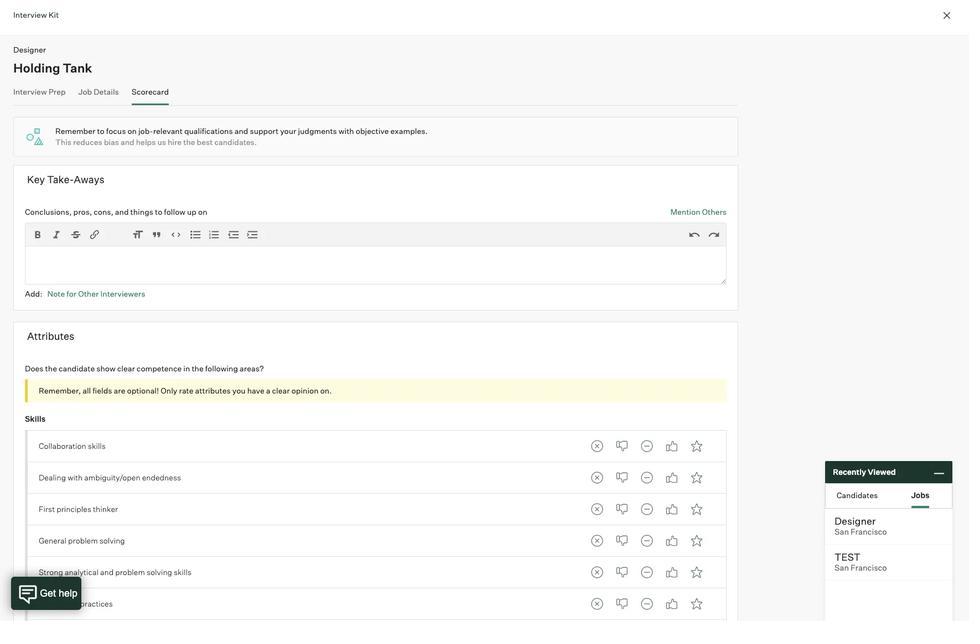 Task type: describe. For each thing, give the bounding box(es) containing it.
designer for designer
[[13, 45, 46, 54]]

take-
[[47, 173, 74, 185]]

add:
[[25, 289, 42, 298]]

support
[[250, 126, 279, 136]]

of
[[54, 599, 61, 608]]

definitely not button for thinker
[[586, 498, 608, 520]]

tab list for best
[[586, 593, 708, 615]]

1 vertical spatial problem
[[115, 567, 145, 577]]

remember
[[55, 126, 95, 136]]

analytical
[[65, 567, 98, 577]]

job details
[[78, 87, 119, 96]]

only
[[161, 386, 177, 395]]

1 yes button from the top
[[661, 435, 683, 457]]

job-
[[138, 126, 153, 136]]

endedness
[[142, 473, 181, 482]]

no image for and
[[611, 561, 633, 583]]

1 horizontal spatial skills
[[174, 567, 192, 577]]

interview for interview prep
[[13, 87, 47, 96]]

1 mixed image from the top
[[636, 435, 658, 457]]

test
[[835, 551, 861, 563]]

relevant
[[153, 126, 183, 136]]

and down focus
[[121, 137, 134, 147]]

definitely not button for and
[[586, 561, 608, 583]]

definitely not button for solving
[[586, 530, 608, 552]]

definitely not image for best
[[586, 593, 608, 615]]

your
[[280, 126, 296, 136]]

with inside remember to focus on job-relevant qualifications and support your judgments with objective examples. this reduces bias and helps us hire the best candidates.
[[339, 126, 354, 136]]

us
[[157, 137, 166, 147]]

mixed button for ambiguity/open
[[636, 467, 658, 489]]

use
[[39, 599, 53, 608]]

viewed
[[868, 467, 896, 477]]

strong yes button for solving
[[686, 530, 708, 552]]

conclusions, pros, cons, and things to follow up on
[[25, 207, 207, 216]]

mixed button for thinker
[[636, 498, 658, 520]]

1 strong yes button from the top
[[686, 435, 708, 457]]

objective
[[356, 126, 389, 136]]

key take-aways
[[27, 173, 105, 185]]

strong
[[39, 567, 63, 577]]

mixed button for solving
[[636, 530, 658, 552]]

remember to focus on job-relevant qualifications and support your judgments with objective examples. this reduces bias and helps us hire the best candidates.
[[55, 126, 428, 147]]

no button for solving
[[611, 530, 633, 552]]

recently viewed
[[833, 467, 896, 477]]

for
[[67, 289, 76, 298]]

1 no button from the top
[[611, 435, 633, 457]]

0 vertical spatial problem
[[68, 536, 98, 545]]

tab list for and
[[586, 561, 708, 583]]

yes image for solving
[[661, 530, 683, 552]]

and right cons,
[[115, 207, 129, 216]]

the right 'does'
[[45, 364, 57, 373]]

designer for designer san francisco
[[835, 515, 876, 527]]

you
[[232, 386, 246, 395]]

no button for and
[[611, 561, 633, 583]]

follow
[[164, 207, 185, 216]]

strong yes image for and
[[686, 561, 708, 583]]

general
[[39, 536, 66, 545]]

following
[[205, 364, 238, 373]]

1 horizontal spatial clear
[[272, 386, 290, 395]]

bias
[[104, 137, 119, 147]]

rate
[[179, 386, 194, 395]]

the right 'in'
[[192, 364, 204, 373]]

francisco for test
[[851, 563, 887, 573]]

does
[[25, 364, 44, 373]]

1 mixed image from the top
[[636, 498, 658, 520]]

no image for best
[[611, 593, 633, 615]]

definitely not button for ambiguity/open
[[586, 467, 608, 489]]

dealing with ambiguity/open endedness
[[39, 473, 181, 482]]

fields
[[93, 386, 112, 395]]

san for designer
[[835, 527, 849, 537]]

note
[[47, 289, 65, 298]]

first
[[39, 504, 55, 514]]

collaboration skills
[[39, 441, 106, 451]]

to inside remember to focus on job-relevant qualifications and support your judgments with objective examples. this reduces bias and helps us hire the best candidates.
[[97, 126, 104, 136]]

mention
[[671, 207, 701, 216]]

candidates.
[[214, 137, 257, 147]]

ambiguity/open
[[84, 473, 140, 482]]

use of best practices
[[39, 599, 113, 608]]

practices
[[80, 599, 113, 608]]

definitely not image for ambiguity/open
[[586, 467, 608, 489]]

test san francisco
[[835, 551, 887, 573]]

thinker
[[93, 504, 118, 514]]

collaboration
[[39, 441, 86, 451]]

areas?
[[240, 364, 264, 373]]

in
[[183, 364, 190, 373]]

scorecard
[[132, 87, 169, 96]]

tab list for thinker
[[586, 498, 708, 520]]

prep
[[49, 87, 66, 96]]

hire
[[168, 137, 182, 147]]

no button for best
[[611, 593, 633, 615]]

other
[[78, 289, 99, 298]]

no image for thinker
[[611, 498, 633, 520]]

strong analytical and problem solving skills
[[39, 567, 192, 577]]

1 horizontal spatial to
[[155, 207, 162, 216]]

competence
[[137, 364, 182, 373]]

yes button for ambiguity/open
[[661, 467, 683, 489]]

scorecard link
[[132, 87, 169, 103]]

tab list for ambiguity/open
[[586, 467, 708, 489]]

yes image for use of best practices
[[661, 593, 683, 615]]

cons,
[[94, 207, 113, 216]]

first principles thinker
[[39, 504, 118, 514]]

judgments
[[298, 126, 337, 136]]

things
[[130, 207, 153, 216]]

no button for thinker
[[611, 498, 633, 520]]

on inside remember to focus on job-relevant qualifications and support your judgments with objective examples. this reduces bias and helps us hire the best candidates.
[[128, 126, 137, 136]]

yes image for strong analytical and problem solving skills
[[661, 561, 683, 583]]

interview prep link
[[13, 87, 66, 103]]

principles
[[57, 504, 91, 514]]

a
[[266, 386, 270, 395]]

general problem solving
[[39, 536, 125, 545]]



Task type: vqa. For each thing, say whether or not it's contained in the screenshot.
1st the No button
yes



Task type: locate. For each thing, give the bounding box(es) containing it.
mention others link
[[671, 206, 727, 217]]

1 vertical spatial definitely not image
[[586, 561, 608, 583]]

1 vertical spatial designer
[[835, 515, 876, 527]]

1 vertical spatial san
[[835, 563, 849, 573]]

1 yes image from the top
[[661, 435, 683, 457]]

3 strong yes image from the top
[[686, 561, 708, 583]]

mixed image
[[636, 435, 658, 457], [636, 467, 658, 489], [636, 530, 658, 552]]

0 vertical spatial clear
[[117, 364, 135, 373]]

yes button for and
[[661, 561, 683, 583]]

1 vertical spatial yes image
[[661, 561, 683, 583]]

with right dealing
[[68, 473, 83, 482]]

interview down "holding" on the left top of page
[[13, 87, 47, 96]]

francisco down designer san francisco
[[851, 563, 887, 573]]

4 definitely not button from the top
[[586, 530, 608, 552]]

best
[[197, 137, 213, 147], [63, 599, 78, 608]]

job details link
[[78, 87, 119, 103]]

on
[[128, 126, 137, 136], [198, 207, 207, 216]]

holding
[[13, 60, 60, 75]]

definitely not button
[[586, 435, 608, 457], [586, 467, 608, 489], [586, 498, 608, 520], [586, 530, 608, 552], [586, 561, 608, 583], [586, 593, 608, 615]]

holding tank
[[13, 60, 92, 75]]

2 strong yes image from the top
[[686, 498, 708, 520]]

mixed button
[[636, 435, 658, 457], [636, 467, 658, 489], [636, 498, 658, 520], [636, 530, 658, 552], [636, 561, 658, 583], [636, 593, 658, 615]]

2 strong yes image from the top
[[686, 530, 708, 552]]

0 vertical spatial best
[[197, 137, 213, 147]]

3 mixed image from the top
[[636, 530, 658, 552]]

6 strong yes button from the top
[[686, 593, 708, 615]]

to left follow
[[155, 207, 162, 216]]

designer san francisco
[[835, 515, 887, 537]]

definitely not button for best
[[586, 593, 608, 615]]

qualifications
[[184, 126, 233, 136]]

strong yes button for thinker
[[686, 498, 708, 520]]

have
[[247, 386, 264, 395]]

problem right general
[[68, 536, 98, 545]]

details
[[94, 87, 119, 96]]

0 vertical spatial skills
[[88, 441, 106, 451]]

2 san from the top
[[835, 563, 849, 573]]

strong yes image for endedness
[[686, 467, 708, 489]]

key
[[27, 173, 45, 185]]

the inside remember to focus on job-relevant qualifications and support your judgments with objective examples. this reduces bias and helps us hire the best candidates.
[[183, 137, 195, 147]]

2 no image from the top
[[611, 530, 633, 552]]

3 yes button from the top
[[661, 498, 683, 520]]

problem right analytical
[[115, 567, 145, 577]]

aways
[[74, 173, 105, 185]]

attributes
[[195, 386, 231, 395]]

1 vertical spatial skills
[[174, 567, 192, 577]]

interview prep
[[13, 87, 66, 96]]

san inside designer san francisco
[[835, 527, 849, 537]]

job
[[78, 87, 92, 96]]

interview kit
[[13, 10, 59, 19]]

0 vertical spatial on
[[128, 126, 137, 136]]

no image
[[611, 435, 633, 457], [611, 498, 633, 520], [611, 561, 633, 583], [611, 593, 633, 615]]

5 definitely not button from the top
[[586, 561, 608, 583]]

francisco inside designer san francisco
[[851, 527, 887, 537]]

francisco inside test san francisco
[[851, 563, 887, 573]]

1 horizontal spatial designer
[[835, 515, 876, 527]]

tank
[[63, 60, 92, 75]]

1 vertical spatial francisco
[[851, 563, 887, 573]]

2 yes image from the top
[[661, 498, 683, 520]]

1 san from the top
[[835, 527, 849, 537]]

and right analytical
[[100, 567, 114, 577]]

jobs
[[911, 490, 930, 500]]

interview for interview kit
[[13, 10, 47, 19]]

optional!
[[127, 386, 159, 395]]

0 horizontal spatial best
[[63, 599, 78, 608]]

0 horizontal spatial problem
[[68, 536, 98, 545]]

definitely not image for first principles thinker
[[586, 498, 608, 520]]

2 vertical spatial mixed image
[[636, 593, 658, 615]]

skills
[[25, 414, 45, 424]]

2 mixed image from the top
[[636, 561, 658, 583]]

2 mixed button from the top
[[636, 467, 658, 489]]

dealing
[[39, 473, 66, 482]]

conclusions,
[[25, 207, 72, 216]]

1 vertical spatial strong yes image
[[686, 530, 708, 552]]

0 vertical spatial mixed image
[[636, 435, 658, 457]]

2 yes image from the top
[[661, 561, 683, 583]]

no button
[[611, 435, 633, 457], [611, 467, 633, 489], [611, 498, 633, 520], [611, 530, 633, 552], [611, 561, 633, 583], [611, 593, 633, 615]]

strong yes button for and
[[686, 561, 708, 583]]

san up test
[[835, 527, 849, 537]]

definitely not image for solving
[[586, 530, 608, 552]]

strong yes image
[[686, 467, 708, 489], [686, 530, 708, 552], [686, 593, 708, 615]]

yes button
[[661, 435, 683, 457], [661, 467, 683, 489], [661, 498, 683, 520], [661, 530, 683, 552], [661, 561, 683, 583], [661, 593, 683, 615]]

0 vertical spatial yes image
[[661, 435, 683, 457]]

0 horizontal spatial solving
[[100, 536, 125, 545]]

with left objective
[[339, 126, 354, 136]]

mixed image for practices
[[636, 593, 658, 615]]

add: note for other interviewers
[[25, 289, 145, 298]]

0 horizontal spatial designer
[[13, 45, 46, 54]]

0 horizontal spatial on
[[128, 126, 137, 136]]

5 no button from the top
[[611, 561, 633, 583]]

3 no image from the top
[[611, 561, 633, 583]]

2 definitely not button from the top
[[586, 467, 608, 489]]

on left job-
[[128, 126, 137, 136]]

2 no button from the top
[[611, 467, 633, 489]]

strong yes button for ambiguity/open
[[686, 467, 708, 489]]

yes image for thinker
[[661, 498, 683, 520]]

mixed image for problem
[[636, 561, 658, 583]]

clear right "show"
[[117, 364, 135, 373]]

remember,
[[39, 386, 81, 395]]

interviewers
[[100, 289, 145, 298]]

1 francisco from the top
[[851, 527, 887, 537]]

san for test
[[835, 563, 849, 573]]

5 strong yes button from the top
[[686, 561, 708, 583]]

definitely not image for strong analytical and problem solving skills
[[586, 561, 608, 583]]

yes image
[[661, 467, 683, 489], [661, 561, 683, 583], [661, 593, 683, 615]]

0 vertical spatial designer
[[13, 45, 46, 54]]

attributes
[[27, 330, 74, 342]]

francisco for designer
[[851, 527, 887, 537]]

1 no image from the top
[[611, 467, 633, 489]]

6 yes button from the top
[[661, 593, 683, 615]]

3 strong yes image from the top
[[686, 593, 708, 615]]

are
[[114, 386, 125, 395]]

helps
[[136, 137, 156, 147]]

4 strong yes button from the top
[[686, 530, 708, 552]]

0 vertical spatial no image
[[611, 467, 633, 489]]

2 definitely not image from the top
[[586, 467, 608, 489]]

0 vertical spatial mixed image
[[636, 498, 658, 520]]

1 definitely not image from the top
[[586, 435, 608, 457]]

6 mixed button from the top
[[636, 593, 658, 615]]

focus
[[106, 126, 126, 136]]

the right hire
[[183, 137, 195, 147]]

0 vertical spatial strong yes image
[[686, 467, 708, 489]]

interview
[[13, 10, 47, 19], [13, 87, 47, 96]]

show
[[96, 364, 116, 373]]

clear right a
[[272, 386, 290, 395]]

6 no button from the top
[[611, 593, 633, 615]]

reduces
[[73, 137, 102, 147]]

san inside test san francisco
[[835, 563, 849, 573]]

6 definitely not button from the top
[[586, 593, 608, 615]]

1 mixed button from the top
[[636, 435, 658, 457]]

1 vertical spatial strong yes image
[[686, 498, 708, 520]]

strong yes image
[[686, 435, 708, 457], [686, 498, 708, 520], [686, 561, 708, 583]]

close image
[[940, 9, 954, 22]]

remember, all fields are optional! only rate attributes you have a clear opinion on.
[[39, 386, 332, 395]]

4 definitely not image from the top
[[586, 593, 608, 615]]

2 vertical spatial strong yes image
[[686, 593, 708, 615]]

on.
[[320, 386, 332, 395]]

1 horizontal spatial best
[[197, 137, 213, 147]]

1 vertical spatial clear
[[272, 386, 290, 395]]

1 vertical spatial on
[[198, 207, 207, 216]]

1 vertical spatial no image
[[611, 530, 633, 552]]

3 strong yes button from the top
[[686, 498, 708, 520]]

5 yes button from the top
[[661, 561, 683, 583]]

no button for ambiguity/open
[[611, 467, 633, 489]]

1 interview from the top
[[13, 10, 47, 19]]

solving
[[100, 536, 125, 545], [147, 567, 172, 577]]

3 definitely not image from the top
[[586, 530, 608, 552]]

0 vertical spatial solving
[[100, 536, 125, 545]]

yes button for thinker
[[661, 498, 683, 520]]

interview left kit
[[13, 10, 47, 19]]

4 no image from the top
[[611, 593, 633, 615]]

kit
[[49, 10, 59, 19]]

on right the "up"
[[198, 207, 207, 216]]

to left focus
[[97, 126, 104, 136]]

clear
[[117, 364, 135, 373], [272, 386, 290, 395]]

2 vertical spatial yes image
[[661, 530, 683, 552]]

candidates
[[837, 490, 878, 500]]

1 horizontal spatial problem
[[115, 567, 145, 577]]

1 vertical spatial mixed image
[[636, 561, 658, 583]]

2 vertical spatial yes image
[[661, 593, 683, 615]]

candidate
[[59, 364, 95, 373]]

0 vertical spatial with
[[339, 126, 354, 136]]

0 horizontal spatial skills
[[88, 441, 106, 451]]

0 horizontal spatial to
[[97, 126, 104, 136]]

interview inside "link"
[[13, 87, 47, 96]]

1 no image from the top
[[611, 435, 633, 457]]

francisco up test san francisco
[[851, 527, 887, 537]]

designer down candidates
[[835, 515, 876, 527]]

0 vertical spatial strong yes image
[[686, 435, 708, 457]]

1 vertical spatial best
[[63, 599, 78, 608]]

1 vertical spatial solving
[[147, 567, 172, 577]]

strong yes button
[[686, 435, 708, 457], [686, 467, 708, 489], [686, 498, 708, 520], [686, 530, 708, 552], [686, 561, 708, 583], [686, 593, 708, 615]]

pros,
[[73, 207, 92, 216]]

mention others
[[671, 207, 727, 216]]

yes button for solving
[[661, 530, 683, 552]]

1 vertical spatial with
[[68, 473, 83, 482]]

0 vertical spatial interview
[[13, 10, 47, 19]]

0 vertical spatial francisco
[[851, 527, 887, 537]]

no image for general problem solving
[[611, 530, 633, 552]]

4 yes button from the top
[[661, 530, 683, 552]]

0 vertical spatial to
[[97, 126, 104, 136]]

best inside remember to focus on job-relevant qualifications and support your judgments with objective examples. this reduces bias and helps us hire the best candidates.
[[197, 137, 213, 147]]

None text field
[[25, 246, 727, 284]]

and
[[235, 126, 248, 136], [121, 137, 134, 147], [115, 207, 129, 216], [100, 567, 114, 577]]

mixed button for best
[[636, 593, 658, 615]]

mixed button for and
[[636, 561, 658, 583]]

and up "candidates." on the top of the page
[[235, 126, 248, 136]]

0 vertical spatial yes image
[[661, 467, 683, 489]]

yes image for dealing with ambiguity/open endedness
[[661, 467, 683, 489]]

2 strong yes button from the top
[[686, 467, 708, 489]]

2 mixed image from the top
[[636, 467, 658, 489]]

3 mixed button from the top
[[636, 498, 658, 520]]

with
[[339, 126, 354, 136], [68, 473, 83, 482]]

1 yes image from the top
[[661, 467, 683, 489]]

no image
[[611, 467, 633, 489], [611, 530, 633, 552]]

mixed image for solving
[[636, 530, 658, 552]]

1 horizontal spatial solving
[[147, 567, 172, 577]]

designer
[[13, 45, 46, 54], [835, 515, 876, 527]]

0 vertical spatial definitely not image
[[586, 498, 608, 520]]

best down qualifications
[[197, 137, 213, 147]]

definitely not image
[[586, 435, 608, 457], [586, 467, 608, 489], [586, 530, 608, 552], [586, 593, 608, 615]]

san down designer san francisco
[[835, 563, 849, 573]]

no image for dealing with ambiguity/open endedness
[[611, 467, 633, 489]]

strong yes image for thinker
[[686, 498, 708, 520]]

1 vertical spatial mixed image
[[636, 467, 658, 489]]

0 horizontal spatial clear
[[117, 364, 135, 373]]

yes image
[[661, 435, 683, 457], [661, 498, 683, 520], [661, 530, 683, 552]]

1 vertical spatial interview
[[13, 87, 47, 96]]

4 mixed button from the top
[[636, 530, 658, 552]]

tab list for solving
[[586, 530, 708, 552]]

2 vertical spatial strong yes image
[[686, 561, 708, 583]]

does the candidate show clear competence in the following areas?
[[25, 364, 264, 373]]

1 strong yes image from the top
[[686, 435, 708, 457]]

1 vertical spatial yes image
[[661, 498, 683, 520]]

0 vertical spatial san
[[835, 527, 849, 537]]

1 horizontal spatial on
[[198, 207, 207, 216]]

1 vertical spatial to
[[155, 207, 162, 216]]

2 yes button from the top
[[661, 467, 683, 489]]

up
[[187, 207, 196, 216]]

5 mixed button from the top
[[636, 561, 658, 583]]

others
[[702, 207, 727, 216]]

3 mixed image from the top
[[636, 593, 658, 615]]

tab list containing candidates
[[826, 484, 952, 508]]

3 no button from the top
[[611, 498, 633, 520]]

definitely not image
[[586, 498, 608, 520], [586, 561, 608, 583]]

3 yes image from the top
[[661, 593, 683, 615]]

0 horizontal spatial with
[[68, 473, 83, 482]]

all
[[83, 386, 91, 395]]

mixed image for ambiguity/open
[[636, 467, 658, 489]]

strong yes button for best
[[686, 593, 708, 615]]

yes button for best
[[661, 593, 683, 615]]

examples.
[[391, 126, 428, 136]]

2 definitely not image from the top
[[586, 561, 608, 583]]

1 definitely not image from the top
[[586, 498, 608, 520]]

2 francisco from the top
[[851, 563, 887, 573]]

this
[[55, 137, 71, 147]]

1 definitely not button from the top
[[586, 435, 608, 457]]

note for other interviewers link
[[47, 289, 145, 298]]

3 yes image from the top
[[661, 530, 683, 552]]

designer inside designer san francisco
[[835, 515, 876, 527]]

1 strong yes image from the top
[[686, 467, 708, 489]]

2 vertical spatial mixed image
[[636, 530, 658, 552]]

mixed image
[[636, 498, 658, 520], [636, 561, 658, 583], [636, 593, 658, 615]]

problem
[[68, 536, 98, 545], [115, 567, 145, 577]]

2 interview from the top
[[13, 87, 47, 96]]

opinion
[[292, 386, 319, 395]]

best right of
[[63, 599, 78, 608]]

recently
[[833, 467, 866, 477]]

designer up "holding" on the left top of page
[[13, 45, 46, 54]]

1 horizontal spatial with
[[339, 126, 354, 136]]

3 definitely not button from the top
[[586, 498, 608, 520]]

2 no image from the top
[[611, 498, 633, 520]]

4 no button from the top
[[611, 530, 633, 552]]

strong yes image for practices
[[686, 593, 708, 615]]

tab list
[[586, 435, 708, 457], [586, 467, 708, 489], [826, 484, 952, 508], [586, 498, 708, 520], [586, 530, 708, 552], [586, 561, 708, 583], [586, 593, 708, 615]]



